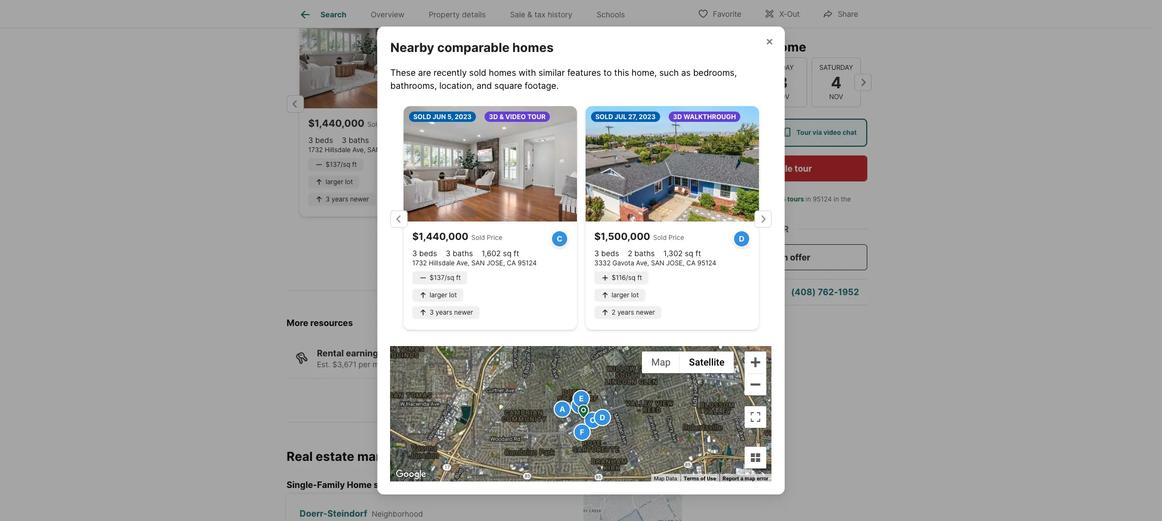 Task type: vqa. For each thing, say whether or not it's contained in the screenshot.
3332
yes



Task type: locate. For each thing, give the bounding box(es) containing it.
3d left the video
[[489, 113, 498, 120]]

steindorf
[[327, 508, 367, 519]]

tour inside schedule tour button
[[795, 163, 812, 174]]

map right comparables
[[521, 245, 539, 256]]

1 sold price from the left
[[471, 234, 502, 241]]

schedule tour
[[753, 163, 812, 174]]

2 vertical spatial hillsdale
[[507, 449, 559, 464]]

30
[[735, 205, 744, 213], [419, 480, 431, 490]]

map region
[[337, 281, 892, 521]]

1 vertical spatial 3 years newer
[[429, 309, 473, 316]]

$1,500,000 for $1,500,000
[[594, 230, 650, 242]]

0 horizontal spatial 1,602 sq ft
[[378, 136, 415, 145]]

$1,440,000 inside nearby comparable homes dialog
[[412, 230, 468, 242]]

map data
[[654, 475, 677, 481]]

30 inside in the last 30 days
[[735, 205, 744, 213]]

0 horizontal spatial 3 years newer
[[326, 196, 369, 204]]

0 horizontal spatial previous image
[[287, 96, 304, 113]]

list box
[[698, 119, 867, 147]]

1 vertical spatial on
[[424, 360, 433, 370]]

1 vertical spatial 2 years newer
[[611, 309, 655, 316]]

homes up with
[[512, 39, 554, 55]]

this left home
[[746, 39, 769, 54]]

3d left walkthrough
[[673, 113, 682, 120]]

a inside nearby comparable homes dialog
[[740, 475, 743, 481]]

1 horizontal spatial d
[[739, 234, 744, 244]]

0 vertical spatial 2 baths
[[530, 136, 557, 145]]

schools tab
[[585, 2, 637, 28]]

google image
[[393, 468, 429, 482]]

hillsdale
[[325, 146, 351, 154], [429, 259, 454, 267], [507, 449, 559, 464]]

x-
[[779, 9, 787, 19]]

map left error
[[745, 475, 755, 481]]

0 horizontal spatial tour
[[718, 39, 743, 54]]

2 years newer inside nearby comparable homes dialog
[[611, 309, 655, 316]]

1 vertical spatial d
[[600, 413, 605, 422]]

2 3d from the left
[[673, 113, 682, 120]]

lot
[[345, 179, 353, 186], [534, 179, 541, 186], [449, 291, 457, 299], [631, 291, 639, 299]]

$1,500,000
[[497, 118, 553, 130], [594, 230, 650, 242]]

1 vertical spatial $116/sq
[[611, 274, 635, 282]]

1 horizontal spatial 30
[[735, 205, 744, 213]]

3332 gavota ave, san jose, ca 95124
[[497, 146, 619, 154], [594, 259, 716, 267]]

map left satellite popup button
[[651, 357, 671, 368]]

1 vertical spatial this
[[614, 67, 629, 78]]

0 horizontal spatial 3 baths
[[342, 136, 369, 145]]

nov inside saturday 4 nov
[[829, 93, 843, 101]]

comparable left rentals
[[435, 360, 477, 370]]

home
[[772, 39, 806, 54]]

$116/sq ft inside nearby comparable homes dialog
[[611, 274, 642, 282]]

0 vertical spatial 3 years newer
[[326, 196, 369, 204]]

0 vertical spatial 1,302
[[566, 136, 585, 145]]

$137/sq ft down view
[[429, 274, 461, 282]]

1,302 sq ft
[[566, 136, 604, 145], [663, 249, 701, 258]]

gavota
[[515, 146, 537, 154], [612, 259, 634, 267]]

tour
[[718, 39, 743, 54], [795, 163, 812, 174]]

1 horizontal spatial 1,302
[[663, 249, 682, 258]]

view comparables on map
[[429, 245, 539, 256]]

0 horizontal spatial nov
[[776, 93, 790, 101]]

question
[[734, 287, 771, 297]]

2 horizontal spatial in
[[834, 195, 839, 203]]

are
[[418, 67, 431, 78]]

1 horizontal spatial nov
[[829, 93, 843, 101]]

1 sold from the left
[[413, 113, 431, 120]]

tour
[[720, 129, 734, 137], [797, 129, 811, 137]]

1 horizontal spatial 1,302 sq ft
[[663, 249, 701, 258]]

1 horizontal spatial gavota
[[612, 259, 634, 267]]

1 horizontal spatial $116/sq ft
[[611, 274, 642, 282]]

for
[[455, 449, 472, 464]]

larger lot
[[326, 179, 353, 186], [514, 179, 541, 186], [429, 291, 457, 299], [611, 291, 639, 299]]

1 horizontal spatial c
[[590, 416, 595, 425]]

1 horizontal spatial $137/sq ft
[[429, 274, 461, 282]]

3 baths inside nearby comparable homes dialog
[[445, 249, 473, 258]]

in left person
[[735, 129, 741, 137]]

1 tour from the left
[[720, 129, 734, 137]]

& left tax
[[527, 10, 532, 19]]

location,
[[439, 80, 474, 91]]

2 2023 from the left
[[638, 113, 655, 120]]

0 horizontal spatial $137/sq ft
[[326, 161, 357, 169]]

menu bar
[[642, 352, 734, 373]]

1,602 sq ft
[[378, 136, 415, 145], [481, 249, 519, 258]]

tour up thursday at the right top of the page
[[718, 39, 743, 54]]

1,602 right view
[[481, 249, 501, 258]]

2023 right 27,
[[638, 113, 655, 120]]

data
[[666, 475, 677, 481]]

map inside nearby comparable homes dialog
[[745, 475, 755, 481]]

tour down walkthrough
[[720, 129, 734, 137]]

$1,440,000 for $1,440,000
[[412, 230, 468, 242]]

on right comparables
[[508, 245, 519, 256]]

a
[[560, 405, 565, 414]]

d down 'redfin'
[[739, 234, 744, 244]]

1 horizontal spatial 3 baths
[[445, 249, 473, 258]]

doerr-steindorf neighborhood
[[300, 508, 423, 519]]

property details
[[429, 10, 486, 19]]

next image for previous image
[[854, 74, 872, 91]]

1 vertical spatial tour
[[795, 163, 812, 174]]

0 vertical spatial 1,602
[[378, 136, 397, 145]]

1 vertical spatial map
[[745, 475, 755, 481]]

terms of use
[[684, 475, 716, 481]]

hillsdale left ave
[[507, 449, 559, 464]]

1,602 sq ft inside nearby comparable homes dialog
[[481, 249, 519, 258]]

this inside these are recently sold homes with similar features to this home, such as bedrooms, bathrooms, location, and square footage.
[[614, 67, 629, 78]]

ft
[[410, 136, 415, 145], [598, 136, 604, 145], [352, 161, 357, 169], [540, 161, 545, 169], [513, 249, 519, 258], [695, 249, 701, 258], [456, 274, 461, 282], [637, 274, 642, 282]]

sold for $1,500,000
[[595, 113, 613, 120]]

on right based
[[424, 360, 433, 370]]

0 vertical spatial 3332 gavota ave, san jose, ca 95124
[[497, 146, 619, 154]]

1,602 inside nearby comparable homes dialog
[[481, 249, 501, 258]]

1 vertical spatial 2 baths
[[627, 249, 654, 258]]

1 vertical spatial gavota
[[612, 259, 634, 267]]

redfin agents led 75 tours in 95124
[[723, 195, 832, 203]]

1 vertical spatial $137/sq ft
[[429, 274, 461, 282]]

map button
[[642, 352, 680, 373]]

next image right saturday 4 nov
[[854, 74, 872, 91]]

2 sold price from the left
[[653, 234, 684, 241]]

nov for 4
[[829, 93, 843, 101]]

c
[[557, 234, 562, 244], [590, 416, 595, 425]]

terms
[[684, 475, 699, 481]]

nearby
[[390, 39, 434, 55]]

1 2023 from the left
[[454, 113, 471, 120]]

days
[[746, 205, 760, 213]]

$137/sq down view
[[429, 274, 454, 282]]

0 horizontal spatial c
[[557, 234, 562, 244]]

hillsdale down view
[[429, 259, 454, 267]]

& for tax
[[527, 10, 532, 19]]

1 horizontal spatial hillsdale
[[429, 259, 454, 267]]

0 vertical spatial $116/sq
[[514, 161, 538, 169]]

1 horizontal spatial $1,500,000
[[594, 230, 650, 242]]

1 vertical spatial a
[[740, 475, 743, 481]]

tour
[[527, 113, 545, 120]]

ave
[[562, 449, 585, 464]]

3d & video tour
[[489, 113, 545, 120]]

1 horizontal spatial 2023
[[638, 113, 655, 120]]

resources
[[310, 318, 353, 329]]

1 vertical spatial comparable
[[435, 360, 477, 370]]

map data button
[[654, 474, 677, 482]]

price
[[383, 121, 398, 129], [571, 121, 587, 129], [487, 234, 502, 241], [668, 234, 684, 241]]

menu bar containing map
[[642, 352, 734, 373]]

photo of 3332 gavota ave, san jose, ca 95124 image inside nearby comparable homes dialog
[[585, 106, 759, 222]]

san
[[367, 146, 381, 154], [553, 146, 567, 154], [471, 259, 485, 267], [651, 259, 664, 267]]

1 vertical spatial 30
[[419, 480, 431, 490]]

view comparables on map button
[[411, 238, 557, 264]]

on inside rental earnings est. $3,671 per month, based on comparable rentals
[[424, 360, 433, 370]]

a right ask
[[727, 287, 732, 297]]

real
[[287, 449, 313, 464]]

1 vertical spatial hillsdale
[[429, 259, 454, 267]]

1 horizontal spatial 1732
[[412, 259, 427, 267]]

tab list
[[287, 0, 646, 28]]

history
[[548, 10, 572, 19]]

homes
[[512, 39, 554, 55], [489, 67, 516, 78]]

0 horizontal spatial sold price
[[471, 234, 502, 241]]

0 horizontal spatial sold
[[413, 113, 431, 120]]

95124 down jun
[[414, 146, 433, 154]]

years
[[332, 196, 348, 204], [520, 196, 537, 204], [435, 309, 452, 316], [617, 309, 634, 316]]

2 baths
[[530, 136, 557, 145], [627, 249, 654, 258]]

1 vertical spatial homes
[[489, 67, 516, 78]]

map inside popup button
[[651, 357, 671, 368]]

2 horizontal spatial hillsdale
[[507, 449, 559, 464]]

1732 hillsdale ave, san jose, ca 95124 down "$1,440,000 sold price"
[[308, 146, 433, 154]]

of
[[700, 475, 705, 481]]

photo of 3332 gavota ave, san jose, ca 95124 image
[[488, 0, 668, 109], [585, 106, 759, 222]]

1 horizontal spatial $116/sq
[[611, 274, 635, 282]]

comparables
[[452, 245, 506, 256]]

1 horizontal spatial &
[[527, 10, 532, 19]]

1 horizontal spatial 3d
[[673, 113, 682, 120]]

2 sold from the left
[[595, 113, 613, 120]]

1 vertical spatial c
[[590, 416, 595, 425]]

$116/sq ft
[[514, 161, 545, 169], [611, 274, 642, 282]]

next image inside nearby comparable homes dialog
[[754, 210, 772, 228]]

person
[[743, 129, 764, 137]]

photo of 1732 hillsdale ave, san jose, ca 95124 image inside nearby comparable homes dialog
[[403, 106, 577, 222]]

2023 for $1,440,000
[[454, 113, 471, 120]]

1732 hillsdale ave, san jose, ca 95124 down comparables
[[412, 259, 537, 267]]

satellite button
[[680, 352, 734, 373]]

None button
[[704, 57, 754, 107], [758, 57, 807, 107], [812, 57, 861, 107], [704, 57, 754, 107], [758, 57, 807, 107], [812, 57, 861, 107]]

1 horizontal spatial $1,440,000
[[412, 230, 468, 242]]

1 horizontal spatial map
[[745, 475, 755, 481]]

d
[[739, 234, 744, 244], [600, 413, 605, 422]]

homes up square
[[489, 67, 516, 78]]

1 horizontal spatial 3332
[[594, 259, 610, 267]]

0 vertical spatial $1,440,000
[[308, 118, 364, 130]]

1732 hillsdale ave, san jose, ca 95124
[[308, 146, 433, 154], [412, 259, 537, 267]]

larger
[[326, 179, 343, 186], [514, 179, 532, 186], [429, 291, 447, 299], [611, 291, 629, 299]]

nov inside friday 3 nov
[[776, 93, 790, 101]]

1 horizontal spatial previous image
[[390, 210, 408, 228]]

next image down agents
[[754, 210, 772, 228]]

ask a question link
[[709, 287, 771, 297]]

a right report
[[740, 475, 743, 481]]

nov down friday
[[776, 93, 790, 101]]

hillsdale inside nearby comparable homes dialog
[[429, 259, 454, 267]]

d right e f
[[600, 413, 605, 422]]

0 horizontal spatial 3d
[[489, 113, 498, 120]]

0 vertical spatial 3 baths
[[342, 136, 369, 145]]

0 vertical spatial comparable
[[437, 39, 509, 55]]

$1,500,000 inside nearby comparable homes dialog
[[594, 230, 650, 242]]

tour left "via"
[[797, 129, 811, 137]]

2023 for $1,500,000
[[638, 113, 655, 120]]

1,302 inside nearby comparable homes dialog
[[663, 249, 682, 258]]

comparable up sold
[[437, 39, 509, 55]]

0 horizontal spatial tour
[[720, 129, 734, 137]]

est.
[[317, 360, 330, 370]]

30 right last
[[735, 205, 744, 213]]

0 horizontal spatial 3332
[[497, 146, 513, 154]]

1 horizontal spatial tour
[[797, 129, 811, 137]]

nov down 4
[[829, 93, 843, 101]]

0 vertical spatial tour
[[718, 39, 743, 54]]

2 tour from the left
[[797, 129, 811, 137]]

tour right schedule
[[795, 163, 812, 174]]

1 vertical spatial &
[[499, 113, 504, 120]]

(last
[[398, 480, 417, 490]]

nearby comparable homes dialog
[[337, 26, 892, 521]]

next image
[[854, 74, 872, 91], [754, 210, 772, 228]]

jun
[[432, 113, 446, 120]]

0 vertical spatial map
[[651, 357, 671, 368]]

previous image
[[693, 74, 711, 91]]

$137/sq ft down "$1,440,000 sold price"
[[326, 161, 357, 169]]

1,602 down "$1,440,000 sold price"
[[378, 136, 397, 145]]

tour in person option
[[698, 119, 774, 147]]

in left the
[[834, 195, 839, 203]]

$137/sq down "$1,440,000 sold price"
[[326, 161, 350, 169]]

1 vertical spatial 1,602 sq ft
[[481, 249, 519, 258]]

map inside button
[[654, 475, 665, 481]]

next image
[[664, 96, 681, 113]]

terms of use link
[[684, 475, 716, 481]]

in right the tours
[[806, 195, 811, 203]]

favorite
[[713, 9, 741, 19]]

sales
[[374, 480, 396, 490]]

this right the to
[[614, 67, 629, 78]]

walkthrough
[[683, 113, 736, 120]]

0 vertical spatial next image
[[854, 74, 872, 91]]

map inside button
[[521, 245, 539, 256]]

rental earnings est. $3,671 per month, based on comparable rentals
[[317, 348, 504, 370]]

0 horizontal spatial $137/sq
[[326, 161, 350, 169]]

&
[[527, 10, 532, 19], [499, 113, 504, 120]]

2023 right 5, at the top
[[454, 113, 471, 120]]

details
[[462, 10, 486, 19]]

newer
[[350, 196, 369, 204], [538, 196, 557, 204], [454, 309, 473, 316], [636, 309, 655, 316]]

& left the video
[[499, 113, 504, 120]]

1 horizontal spatial sold price
[[653, 234, 684, 241]]

0 vertical spatial 1732
[[308, 146, 323, 154]]

& inside nearby comparable homes dialog
[[499, 113, 504, 120]]

0 horizontal spatial &
[[499, 113, 504, 120]]

0 vertical spatial 1,602 sq ft
[[378, 136, 415, 145]]

3332 inside nearby comparable homes dialog
[[594, 259, 610, 267]]

& inside tab
[[527, 10, 532, 19]]

homes inside these are recently sold homes with similar features to this home, such as bedrooms, bathrooms, location, and square footage.
[[489, 67, 516, 78]]

1 vertical spatial previous image
[[390, 210, 408, 228]]

0 vertical spatial $116/sq ft
[[514, 161, 545, 169]]

1 horizontal spatial 2 years newer
[[611, 309, 655, 316]]

95124 up ask
[[697, 259, 716, 267]]

1 horizontal spatial 2 baths
[[627, 249, 654, 258]]

& for video
[[499, 113, 504, 120]]

c for c d
[[590, 416, 595, 425]]

hillsdale down "$1,440,000 sold price"
[[325, 146, 351, 154]]

home,
[[632, 67, 657, 78]]

photo of 1732 hillsdale ave, san jose, ca 95124 image
[[300, 0, 479, 109], [403, 106, 577, 222]]

1 nov from the left
[[776, 93, 790, 101]]

30 right (last
[[419, 480, 431, 490]]

as
[[681, 67, 691, 78]]

0 vertical spatial 30
[[735, 205, 744, 213]]

map left data
[[654, 475, 665, 481]]

$137/sq inside nearby comparable homes dialog
[[429, 274, 454, 282]]

such
[[659, 67, 679, 78]]

1732 hillsdale ave, san jose, ca 95124 inside nearby comparable homes dialog
[[412, 259, 537, 267]]

and
[[477, 80, 492, 91]]

0 vertical spatial 3332
[[497, 146, 513, 154]]

tour for tour in person
[[720, 129, 734, 137]]

photo of 1732 hillsdale ave, san jose, ca 95124 image for $1,440,000
[[300, 0, 479, 109]]

$1,440,000 for $1,440,000 sold price
[[308, 118, 364, 130]]

1 horizontal spatial on
[[508, 245, 519, 256]]

1 vertical spatial map
[[654, 475, 665, 481]]

sold left 'jul'
[[595, 113, 613, 120]]

1 horizontal spatial sold
[[595, 113, 613, 120]]

sold jun 5, 2023
[[413, 113, 471, 120]]

map for map data
[[654, 475, 665, 481]]

price inside $1,500,000 sold price
[[571, 121, 587, 129]]

0 horizontal spatial this
[[614, 67, 629, 78]]

1 3d from the left
[[489, 113, 498, 120]]

previous image
[[287, 96, 304, 113], [390, 210, 408, 228]]

3d
[[489, 113, 498, 120], [673, 113, 682, 120]]

2 nov from the left
[[829, 93, 843, 101]]

use
[[707, 475, 716, 481]]

1 horizontal spatial 1,602 sq ft
[[481, 249, 519, 258]]

762-
[[818, 287, 838, 297]]

1 vertical spatial $1,500,000
[[594, 230, 650, 242]]

0 vertical spatial &
[[527, 10, 532, 19]]

0 horizontal spatial $116/sq
[[514, 161, 538, 169]]

0 horizontal spatial gavota
[[515, 146, 537, 154]]

c inside c d
[[590, 416, 595, 425]]

0 horizontal spatial d
[[600, 413, 605, 422]]

1 vertical spatial 1,302 sq ft
[[663, 249, 701, 258]]

1732
[[308, 146, 323, 154], [412, 259, 427, 267]]

sold left jun
[[413, 113, 431, 120]]

sold
[[413, 113, 431, 120], [595, 113, 613, 120]]

next image for right previous icon
[[754, 210, 772, 228]]

error
[[757, 475, 768, 481]]

1 vertical spatial 1732
[[412, 259, 427, 267]]



Task type: describe. For each thing, give the bounding box(es) containing it.
0 vertical spatial 2 years newer
[[514, 196, 557, 204]]

similar
[[539, 67, 565, 78]]

out
[[787, 9, 800, 19]]

gavota inside nearby comparable homes dialog
[[612, 259, 634, 267]]

(408) 762-1952
[[791, 287, 859, 297]]

3 years newer inside nearby comparable homes dialog
[[429, 309, 473, 316]]

more
[[287, 318, 308, 329]]

in inside in the last 30 days
[[834, 195, 839, 203]]

view
[[429, 245, 450, 256]]

square
[[494, 80, 522, 91]]

x-out button
[[755, 2, 809, 25]]

earnings
[[346, 348, 383, 359]]

property
[[429, 10, 460, 19]]

sold
[[469, 67, 486, 78]]

0 vertical spatial $137/sq ft
[[326, 161, 357, 169]]

list box containing tour in person
[[698, 119, 867, 147]]

friday
[[771, 64, 794, 71]]

0 vertical spatial gavota
[[515, 146, 537, 154]]

1732 inside nearby comparable homes dialog
[[412, 259, 427, 267]]

jul
[[614, 113, 627, 120]]

led
[[767, 195, 776, 203]]

market
[[357, 449, 400, 464]]

0 vertical spatial hillsdale
[[325, 146, 351, 154]]

tax
[[534, 10, 546, 19]]

saturday 4 nov
[[819, 64, 853, 101]]

95124 left the
[[813, 195, 832, 203]]

c for c
[[557, 234, 562, 244]]

report a map error link
[[723, 475, 768, 481]]

0 horizontal spatial 1,302
[[566, 136, 585, 145]]

e
[[579, 394, 584, 403]]

neighborhood
[[372, 509, 423, 519]]

redfin
[[723, 195, 742, 203]]

2 baths inside nearby comparable homes dialog
[[627, 249, 654, 258]]

tour for tour via video chat
[[797, 129, 811, 137]]

property details tab
[[417, 2, 498, 28]]

sale
[[510, 10, 525, 19]]

$3,671
[[332, 360, 356, 370]]

search link
[[299, 8, 346, 21]]

3 inside friday 3 nov
[[777, 73, 788, 92]]

tours
[[787, 195, 804, 203]]

overview tab
[[359, 2, 417, 28]]

ask
[[709, 287, 725, 297]]

f
[[580, 428, 584, 437]]

0 horizontal spatial 2 baths
[[530, 136, 557, 145]]

0 vertical spatial 1732 hillsdale ave, san jose, ca 95124
[[308, 146, 433, 154]]

search
[[320, 10, 346, 19]]

sold inside "$1,440,000 sold price"
[[367, 121, 381, 129]]

sold price for $1,440,000
[[471, 234, 502, 241]]

real estate market insights for 1757 hillsdale ave
[[287, 449, 585, 464]]

bedrooms,
[[693, 67, 737, 78]]

estate
[[316, 449, 354, 464]]

thursday 2
[[712, 64, 746, 92]]

nearby comparable homes element
[[390, 26, 567, 55]]

start an offer button
[[698, 244, 867, 270]]

per
[[359, 360, 370, 370]]

video
[[823, 129, 841, 137]]

0 horizontal spatial $116/sq ft
[[514, 161, 545, 169]]

video
[[505, 113, 526, 120]]

via
[[813, 129, 822, 137]]

thursday
[[712, 64, 746, 71]]

single-family home sales (last 30 days)
[[287, 480, 457, 490]]

photo of 3332 gavota ave, san jose, ca 95124 image for $1,500,000
[[488, 0, 668, 109]]

tour for schedule
[[795, 163, 812, 174]]

1 horizontal spatial in
[[806, 195, 811, 203]]

0 vertical spatial previous image
[[287, 96, 304, 113]]

4
[[831, 73, 842, 92]]

comparable inside dialog
[[437, 39, 509, 55]]

or
[[776, 224, 789, 234]]

more resources
[[287, 318, 353, 329]]

with
[[519, 67, 536, 78]]

sold jul 27, 2023
[[595, 113, 655, 120]]

c d
[[590, 413, 605, 425]]

map for map
[[651, 357, 671, 368]]

27,
[[628, 113, 637, 120]]

comparable inside rental earnings est. $3,671 per month, based on comparable rentals
[[435, 360, 477, 370]]

single-
[[287, 480, 317, 490]]

tour for go
[[718, 39, 743, 54]]

nearby comparable homes
[[390, 39, 554, 55]]

photo of 3332 gavota ave, san jose, ca 95124 image for sold jul 27, 2023
[[585, 106, 759, 222]]

to
[[603, 67, 612, 78]]

report a map error
[[723, 475, 768, 481]]

(408)
[[791, 287, 816, 297]]

in inside option
[[735, 129, 741, 137]]

a for report
[[740, 475, 743, 481]]

sale & tax history
[[510, 10, 572, 19]]

photo of 1732 hillsdale ave, san jose, ca 95124 image for sold jun 5, 2023
[[403, 106, 577, 222]]

$116/sq inside nearby comparable homes dialog
[[611, 274, 635, 282]]

$1,500,000 sold price
[[497, 118, 587, 130]]

sold price for $1,500,000
[[653, 234, 684, 241]]

0 vertical spatial homes
[[512, 39, 554, 55]]

3d for $1,440,000
[[489, 113, 498, 120]]

the
[[841, 195, 851, 203]]

0 vertical spatial $137/sq
[[326, 161, 350, 169]]

0 vertical spatial this
[[746, 39, 769, 54]]

start
[[755, 252, 776, 262]]

0 horizontal spatial 1732
[[308, 146, 323, 154]]

month,
[[373, 360, 398, 370]]

menu bar inside nearby comparable homes dialog
[[642, 352, 734, 373]]

d inside c d
[[600, 413, 605, 422]]

5,
[[447, 113, 453, 120]]

b
[[577, 401, 582, 410]]

0 horizontal spatial 30
[[419, 480, 431, 490]]

ask a question
[[709, 287, 771, 297]]

sold for $1,440,000
[[413, 113, 431, 120]]

a for ask
[[727, 287, 732, 297]]

0 horizontal spatial 1,302 sq ft
[[566, 136, 604, 145]]

95124 down view comparables on map
[[517, 259, 537, 267]]

tab list containing search
[[287, 0, 646, 28]]

doerr-
[[300, 508, 327, 519]]

price inside "$1,440,000 sold price"
[[383, 121, 398, 129]]

last
[[723, 205, 734, 213]]

1,302 sq ft inside nearby comparable homes dialog
[[663, 249, 701, 258]]

go tour this home
[[698, 39, 806, 54]]

$1,500,000 for $1,500,000 sold price
[[497, 118, 553, 130]]

$137/sq ft inside nearby comparable homes dialog
[[429, 274, 461, 282]]

3d for $1,500,000
[[673, 113, 682, 120]]

tour in person
[[720, 129, 764, 137]]

3332 gavota ave, san jose, ca 95124 inside nearby comparable homes dialog
[[594, 259, 716, 267]]

image image
[[583, 494, 681, 521]]

rental
[[317, 348, 344, 359]]

2 inside the "thursday 2"
[[724, 73, 734, 92]]

on inside view comparables on map button
[[508, 245, 519, 256]]

1952
[[838, 287, 859, 297]]

favorite button
[[688, 2, 751, 25]]

offer
[[790, 252, 810, 262]]

go
[[698, 39, 715, 54]]

these are recently sold homes with similar features to this home, such as bedrooms, bathrooms, location, and square footage.
[[390, 67, 737, 91]]

0 horizontal spatial 1,602
[[378, 136, 397, 145]]

e f
[[579, 394, 584, 437]]

days)
[[433, 480, 457, 490]]

recently
[[434, 67, 467, 78]]

rentals
[[479, 360, 504, 370]]

sale & tax history tab
[[498, 2, 585, 28]]

doerr-steindorf link
[[300, 507, 372, 520]]

nov for 3
[[776, 93, 790, 101]]

bathrooms,
[[390, 80, 437, 91]]

sold inside $1,500,000 sold price
[[556, 121, 569, 129]]

insights
[[403, 449, 452, 464]]

95124 down 'jul'
[[600, 146, 619, 154]]

tour via video chat option
[[774, 119, 867, 147]]



